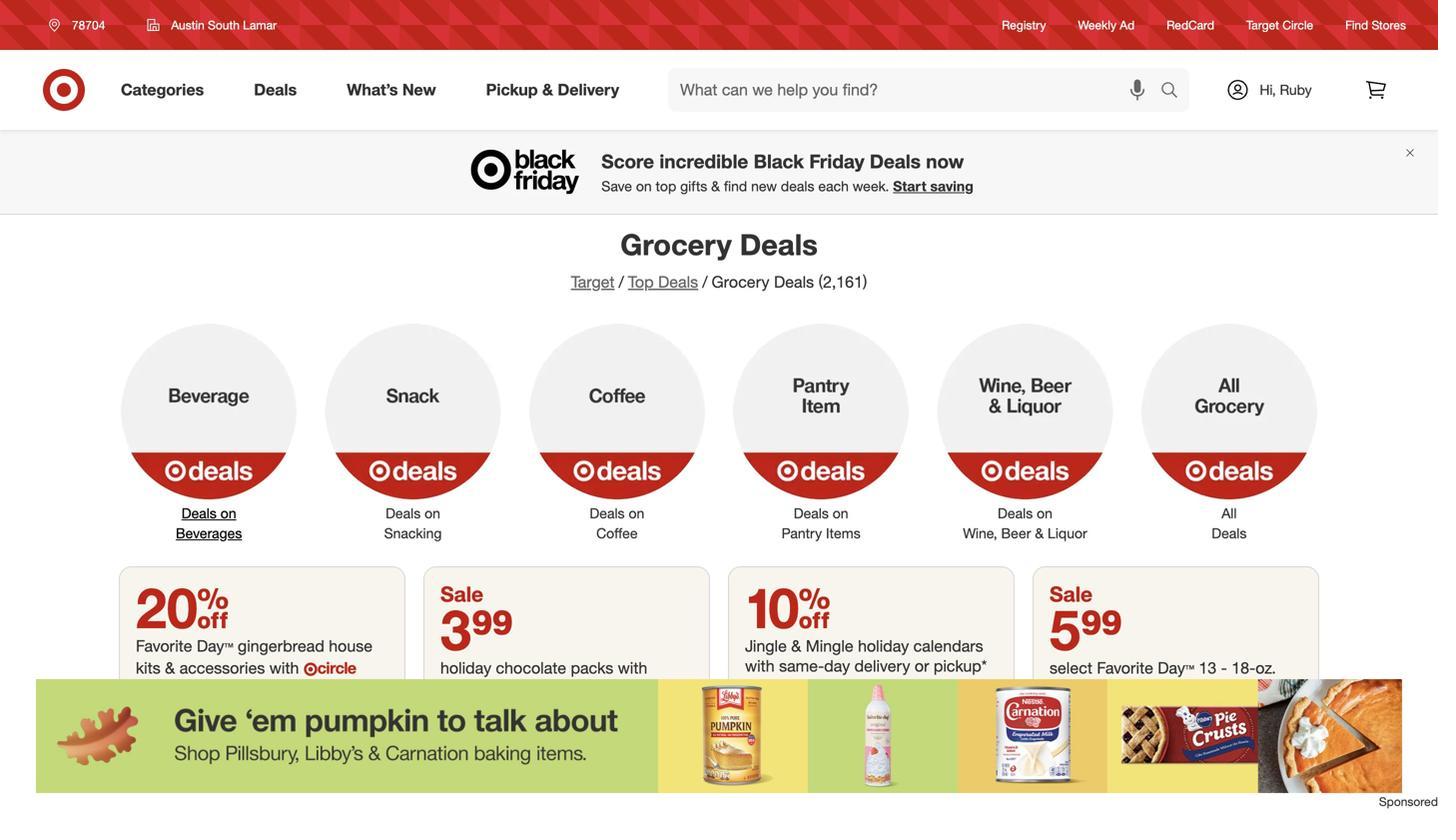 Task type: describe. For each thing, give the bounding box(es) containing it.
categories
[[121, 80, 204, 99]]

black
[[754, 150, 804, 173]]

circle
[[1283, 17, 1314, 32]]

& inside gingerbread house kits & accessories with
[[165, 658, 175, 678]]

™ snack
[[1078, 718, 1137, 738]]

day for favorite
[[197, 636, 224, 656]]

available
[[900, 692, 946, 707]]

calendars
[[914, 636, 983, 656]]

search button
[[1152, 68, 1200, 116]]

deals link
[[237, 68, 322, 112]]

chocolate
[[496, 658, 566, 678]]

78704 button
[[36, 7, 126, 43]]

select favorite
[[1050, 658, 1154, 678]]

day for 13
[[1250, 678, 1275, 698]]

1 horizontal spatial ™
[[1078, 718, 1086, 738]]

same- inside the holiday chocolate packs with same-day delivery or pickup* + more holiday candy
[[440, 678, 486, 698]]

or for 10
[[915, 656, 929, 676]]

stores,
[[745, 707, 781, 722]]

oz.
[[1256, 658, 1276, 678]]

holiday chocolate packs with same-day delivery or pickup* + more holiday candy
[[440, 658, 663, 718]]

delivery inside the holiday chocolate packs with same-day delivery or pickup* + more holiday candy
[[516, 678, 572, 698]]

popcorn
[[1105, 678, 1166, 698]]

what's
[[347, 80, 398, 99]]

deals inside the deals on beverages
[[182, 504, 217, 522]]

10
[[745, 573, 831, 641]]

™ for select favorite day ™
[[1186, 658, 1195, 678]]

1 / from the left
[[619, 272, 624, 292]]

find
[[1346, 17, 1369, 32]]

pantry
[[782, 524, 822, 542]]

start
[[893, 177, 927, 195]]

99 for 5 99
[[1081, 595, 1123, 663]]

weekly ad link
[[1078, 16, 1135, 34]]

liquor
[[1048, 524, 1087, 542]]

holiday left chocolate
[[440, 658, 492, 678]]

& inside pickup & delivery link
[[542, 80, 553, 99]]

coffee
[[596, 524, 638, 542]]

save
[[602, 177, 632, 195]]

20
[[136, 573, 229, 641]]

pickup & delivery
[[486, 80, 619, 99]]

2 / from the left
[[702, 272, 708, 292]]

find stores link
[[1346, 16, 1406, 34]]

78704
[[72, 17, 105, 32]]

pickup* for 13
[[1129, 698, 1182, 718]]

on inside score incredible black friday deals now save on top gifts & find new deals each week. start saving
[[636, 177, 652, 195]]

top
[[656, 177, 676, 195]]

incredible
[[660, 150, 748, 173]]

& inside 10 jingle & mingle holiday calendars with same-day delivery or pickup*
[[791, 636, 801, 656]]

score incredible black friday deals now save on top gifts & find new deals each week. start saving
[[602, 150, 974, 195]]

deals left (2,161)
[[774, 272, 814, 292]]

beverages
[[176, 524, 242, 542]]

all
[[962, 692, 974, 707]]

holiday inside 10 jingle & mingle holiday calendars with same-day delivery or pickup*
[[858, 636, 909, 656]]

each
[[818, 177, 849, 195]]

void
[[784, 707, 807, 722]]

holiday inside the 13 - 18-oz. holiday popcorn with same-day delivery or pickup* + more favorite day
[[1050, 678, 1101, 698]]

all deals
[[1212, 504, 1247, 542]]

5 99
[[1050, 595, 1123, 663]]

gingerbread
[[238, 636, 324, 656]]

accessories
[[180, 658, 265, 678]]

What can we help you find? suggestions appear below search field
[[668, 68, 1166, 112]]

deals inside 'link'
[[254, 80, 297, 99]]

candy
[[537, 698, 581, 718]]

on for deals on wine, beer & liquor
[[1037, 504, 1053, 522]]

delivery for 10
[[855, 656, 910, 676]]

& inside score incredible black friday deals now save on top gifts & find new deals each week. start saving
[[711, 177, 720, 195]]

top deals link
[[628, 272, 698, 292]]

deals inside "deals on snacking"
[[386, 504, 421, 522]]

hi,
[[1260, 81, 1276, 98]]

21+
[[745, 692, 766, 707]]

gingerbread house kits & accessories with
[[136, 636, 373, 678]]

snack
[[1091, 718, 1133, 738]]

packs
[[571, 658, 613, 678]]

redcard link
[[1167, 16, 1215, 34]]

target inside grocery deals target / top deals / grocery deals (2,161)
[[571, 272, 615, 292]]

grocery deals target / top deals / grocery deals (2,161)
[[571, 227, 867, 292]]

deals on snacking
[[384, 504, 442, 542]]

advertisement region
[[0, 679, 1438, 793]]

or for 13
[[1110, 698, 1124, 718]]

lamar
[[243, 17, 277, 32]]

deals on pantry items
[[782, 504, 861, 542]]

-
[[1221, 658, 1227, 678]]

circle
[[317, 658, 356, 678]]

what's new
[[347, 80, 436, 99]]

top
[[628, 272, 654, 292]]

day inside the holiday chocolate packs with same-day delivery or pickup* + more holiday candy
[[486, 678, 512, 698]]

austin
[[171, 17, 205, 32]]

21+ products & services not available in all stores, void where prohibited.
[[745, 692, 974, 722]]

deals on coffee
[[590, 504, 645, 542]]

house
[[329, 636, 373, 656]]

same- for 10
[[779, 656, 824, 676]]

registry link
[[1002, 16, 1046, 34]]

hi, ruby
[[1260, 81, 1312, 98]]

10 jingle & mingle holiday calendars with same-day delivery or pickup*
[[745, 573, 987, 676]]

deals on beverages
[[176, 504, 242, 542]]



Task type: vqa. For each thing, say whether or not it's contained in the screenshot.
candy on the left bottom
yes



Task type: locate. For each thing, give the bounding box(es) containing it.
2 vertical spatial day
[[1050, 718, 1078, 738]]

2 horizontal spatial or
[[1110, 698, 1124, 718]]

delivery inside the 13 - 18-oz. holiday popcorn with same-day delivery or pickup* + more favorite day
[[1050, 698, 1106, 718]]

+ inside the 13 - 18-oz. holiday popcorn with same-day delivery or pickup* + more favorite day
[[1187, 698, 1196, 718]]

or inside the 13 - 18-oz. holiday popcorn with same-day delivery or pickup* + more favorite day
[[1110, 698, 1124, 718]]

pickup* down packs in the left of the page
[[595, 678, 649, 698]]

& right kits
[[165, 658, 175, 678]]

ruby
[[1280, 81, 1312, 98]]

1 horizontal spatial 99
[[1081, 595, 1123, 663]]

all
[[1222, 504, 1237, 522]]

on inside the deals on pantry items
[[833, 504, 849, 522]]

1 sale from the left
[[440, 581, 483, 607]]

saving
[[930, 177, 974, 195]]

more inside the holiday chocolate packs with same-day delivery or pickup* + more holiday candy
[[440, 698, 477, 718]]

+
[[653, 678, 663, 698], [1187, 698, 1196, 718]]

items
[[826, 524, 861, 542]]

on for deals on snacking
[[425, 504, 440, 522]]

gifts
[[680, 177, 707, 195]]

day up accessories
[[197, 636, 224, 656]]

categories link
[[104, 68, 229, 112]]

same- down mingle in the right of the page
[[779, 656, 824, 676]]

1 more from the left
[[440, 698, 477, 718]]

deals
[[781, 177, 815, 195], [585, 698, 624, 718], [1137, 718, 1176, 738]]

on inside the deals on beverages
[[221, 504, 236, 522]]

pickup* down calendars
[[934, 656, 987, 676]]

& right pickup
[[542, 80, 553, 99]]

deals on wine, beer & liquor
[[963, 504, 1087, 542]]

delivery
[[855, 656, 910, 676], [516, 678, 572, 698], [1050, 698, 1106, 718]]

day inside the 13 - 18-oz. holiday popcorn with same-day delivery or pickup* + more favorite day
[[1050, 718, 1078, 738]]

or
[[915, 656, 929, 676], [576, 678, 591, 698], [1110, 698, 1124, 718]]

deals for 5 99
[[1137, 718, 1176, 738]]

deals up snacking on the left bottom of page
[[386, 504, 421, 522]]

favorite up kits
[[136, 636, 192, 656]]

0 horizontal spatial sale
[[440, 581, 483, 607]]

&
[[542, 80, 553, 99], [711, 177, 720, 195], [1035, 524, 1044, 542], [791, 636, 801, 656], [165, 658, 175, 678], [820, 692, 828, 707]]

on up the coffee
[[629, 504, 645, 522]]

™ for favorite day ™
[[224, 636, 233, 656]]

& inside deals on wine, beer & liquor
[[1035, 524, 1044, 542]]

day left 13
[[1158, 658, 1186, 678]]

™ left snack
[[1078, 718, 1086, 738]]

with down jingle
[[745, 656, 775, 676]]

3 99
[[440, 595, 513, 663]]

favorite inside the 13 - 18-oz. holiday popcorn with same-day delivery or pickup* + more favorite day
[[1242, 698, 1299, 718]]

delivery up the ™ snack
[[1050, 698, 1106, 718]]

snacking
[[384, 524, 442, 542]]

day left snack
[[1050, 718, 1078, 738]]

0 horizontal spatial day
[[197, 636, 224, 656]]

1 vertical spatial favorite
[[1242, 698, 1299, 718]]

delivery inside 10 jingle & mingle holiday calendars with same-day delivery or pickup*
[[855, 656, 910, 676]]

deals up the coffee
[[590, 504, 625, 522]]

sale down liquor
[[1050, 581, 1093, 607]]

1 horizontal spatial or
[[915, 656, 929, 676]]

1 horizontal spatial target
[[1247, 17, 1279, 32]]

deals inside score incredible black friday deals now save on top gifts & find new deals each week. start saving
[[870, 150, 921, 173]]

0 horizontal spatial target
[[571, 272, 615, 292]]

on inside deals on coffee
[[629, 504, 645, 522]]

new
[[402, 80, 436, 99]]

deals inside the deals on pantry items
[[794, 504, 829, 522]]

pickup* for 10
[[934, 656, 987, 676]]

1 horizontal spatial pickup*
[[934, 656, 987, 676]]

find stores
[[1346, 17, 1406, 32]]

austin south lamar
[[171, 17, 277, 32]]

with down gingerbread at the bottom of page
[[269, 658, 299, 678]]

redcard
[[1167, 17, 1215, 32]]

sale for 3
[[440, 581, 483, 607]]

5
[[1050, 595, 1081, 663]]

1 horizontal spatial deals
[[781, 177, 815, 195]]

0 horizontal spatial same-
[[440, 678, 486, 698]]

grocery
[[621, 227, 732, 262], [712, 272, 770, 292]]

13 - 18-oz. holiday popcorn with same-day delivery or pickup* + more favorite day
[[1050, 658, 1299, 738]]

2 horizontal spatial day
[[1158, 658, 1186, 678]]

pickup & delivery link
[[469, 68, 644, 112]]

1 horizontal spatial more
[[1201, 698, 1238, 718]]

(2,161)
[[819, 272, 867, 292]]

target left top
[[571, 272, 615, 292]]

delivery up not
[[855, 656, 910, 676]]

0 horizontal spatial delivery
[[516, 678, 572, 698]]

1 99 from the left
[[471, 595, 513, 663]]

more down the -
[[1201, 698, 1238, 718]]

south
[[208, 17, 240, 32]]

1 horizontal spatial /
[[702, 272, 708, 292]]

2 99 from the left
[[1081, 595, 1123, 663]]

more down 3
[[440, 698, 477, 718]]

find
[[724, 177, 747, 195]]

delivery
[[558, 80, 619, 99]]

weekly
[[1078, 17, 1117, 32]]

products
[[769, 692, 817, 707]]

favorite day ™
[[136, 636, 233, 656]]

2 vertical spatial ™
[[1078, 718, 1086, 738]]

2 horizontal spatial delivery
[[1050, 698, 1106, 718]]

target link
[[571, 272, 615, 292]]

target circle
[[1247, 17, 1314, 32]]

sale down snacking on the left bottom of page
[[440, 581, 483, 607]]

on up liquor
[[1037, 504, 1053, 522]]

0 horizontal spatial favorite
[[136, 636, 192, 656]]

1 vertical spatial day
[[1158, 658, 1186, 678]]

0 horizontal spatial /
[[619, 272, 624, 292]]

1 vertical spatial target
[[571, 272, 615, 292]]

0 vertical spatial favorite
[[136, 636, 192, 656]]

99
[[471, 595, 513, 663], [1081, 595, 1123, 663]]

& right jingle
[[791, 636, 801, 656]]

deals up 'pantry'
[[794, 504, 829, 522]]

day inside 10 jingle & mingle holiday calendars with same-day delivery or pickup*
[[824, 656, 850, 676]]

day down chocolate
[[486, 678, 512, 698]]

deals inside score incredible black friday deals now save on top gifts & find new deals each week. start saving
[[781, 177, 815, 195]]

same- for 13
[[1204, 678, 1250, 698]]

2 horizontal spatial deals
[[1137, 718, 1176, 738]]

2 horizontal spatial day
[[1250, 678, 1275, 698]]

sale
[[440, 581, 483, 607], [1050, 581, 1093, 607]]

deals down "all"
[[1212, 524, 1247, 542]]

deals
[[254, 80, 297, 99], [870, 150, 921, 173], [740, 227, 818, 262], [658, 272, 698, 292], [774, 272, 814, 292], [182, 504, 217, 522], [386, 504, 421, 522], [590, 504, 625, 522], [794, 504, 829, 522], [998, 504, 1033, 522], [1212, 524, 1247, 542]]

1 horizontal spatial favorite
[[1242, 698, 1299, 718]]

or up snack
[[1110, 698, 1124, 718]]

deals down new
[[740, 227, 818, 262]]

prohibited.
[[846, 707, 903, 722]]

same- down 3
[[440, 678, 486, 698]]

deals inside deals on wine, beer & liquor
[[998, 504, 1033, 522]]

select favorite day ™
[[1050, 658, 1195, 678]]

1 horizontal spatial day
[[1050, 718, 1078, 738]]

beer
[[1001, 524, 1031, 542]]

day for 10
[[824, 656, 850, 676]]

jingle
[[745, 636, 787, 656]]

favorite down oz.
[[1242, 698, 1299, 718]]

same- inside the 13 - 18-oz. holiday popcorn with same-day delivery or pickup* + more favorite day
[[1204, 678, 1250, 698]]

0 horizontal spatial or
[[576, 678, 591, 698]]

deals down packs in the left of the page
[[585, 698, 624, 718]]

mingle
[[806, 636, 854, 656]]

with inside the 13 - 18-oz. holiday popcorn with same-day delivery or pickup* + more favorite day
[[1170, 678, 1200, 698]]

on inside deals on wine, beer & liquor
[[1037, 504, 1053, 522]]

grocery up top deals "link"
[[621, 227, 732, 262]]

1 horizontal spatial +
[[1187, 698, 1196, 718]]

holiday down select favorite at the bottom of page
[[1050, 678, 1101, 698]]

day
[[197, 636, 224, 656], [1158, 658, 1186, 678], [1050, 718, 1078, 738]]

/
[[619, 272, 624, 292], [702, 272, 708, 292]]

1 vertical spatial ™
[[1186, 658, 1195, 678]]

friday
[[809, 150, 865, 173]]

on for deals on pantry items
[[833, 504, 849, 522]]

deals up beer
[[998, 504, 1033, 522]]

0 vertical spatial target
[[1247, 17, 1279, 32]]

on for deals on beverages
[[221, 504, 236, 522]]

holiday right mingle in the right of the page
[[858, 636, 909, 656]]

target inside 'target circle' link
[[1247, 17, 1279, 32]]

& left services
[[820, 692, 828, 707]]

+ inside the holiday chocolate packs with same-day delivery or pickup* + more holiday candy
[[653, 678, 663, 698]]

same- inside 10 jingle & mingle holiday calendars with same-day delivery or pickup*
[[779, 656, 824, 676]]

more inside the 13 - 18-oz. holiday popcorn with same-day delivery or pickup* + more favorite day
[[1201, 698, 1238, 718]]

/ left top
[[619, 272, 624, 292]]

delivery down chocolate
[[516, 678, 572, 698]]

3
[[440, 595, 471, 663]]

pickup*
[[934, 656, 987, 676], [595, 678, 649, 698], [1129, 698, 1182, 718]]

deals inside deals on coffee
[[590, 504, 625, 522]]

on up items
[[833, 504, 849, 522]]

or down packs in the left of the page
[[576, 678, 591, 698]]

deals down black
[[781, 177, 815, 195]]

0 horizontal spatial 99
[[471, 595, 513, 663]]

ad
[[1120, 17, 1135, 32]]

1 horizontal spatial delivery
[[855, 656, 910, 676]]

2 horizontal spatial pickup*
[[1129, 698, 1182, 718]]

0 vertical spatial day
[[197, 636, 224, 656]]

1 horizontal spatial day
[[824, 656, 850, 676]]

pickup
[[486, 80, 538, 99]]

& right beer
[[1035, 524, 1044, 542]]

/ right top deals "link"
[[702, 272, 708, 292]]

week.
[[853, 177, 889, 195]]

with inside 10 jingle & mingle holiday calendars with same-day delivery or pickup*
[[745, 656, 775, 676]]

deals right snack
[[1137, 718, 1176, 738]]

sale for 5
[[1050, 581, 1093, 607]]

more
[[440, 698, 477, 718], [1201, 698, 1238, 718]]

0 horizontal spatial deals
[[585, 698, 624, 718]]

2 more from the left
[[1201, 698, 1238, 718]]

holiday down chocolate
[[482, 698, 533, 718]]

delivery for 13
[[1050, 698, 1106, 718]]

day inside the 13 - 18-oz. holiday popcorn with same-day delivery or pickup* + more favorite day
[[1250, 678, 1275, 698]]

0 horizontal spatial +
[[653, 678, 663, 698]]

grocery right top deals "link"
[[712, 272, 770, 292]]

or inside 10 jingle & mingle holiday calendars with same-day delivery or pickup*
[[915, 656, 929, 676]]

™ left 13
[[1186, 658, 1195, 678]]

now
[[926, 150, 964, 173]]

deals up beverages on the bottom of the page
[[182, 504, 217, 522]]

on left top
[[636, 177, 652, 195]]

on inside "deals on snacking"
[[425, 504, 440, 522]]

2 horizontal spatial same-
[[1204, 678, 1250, 698]]

day for select favorite
[[1158, 658, 1186, 678]]

0 vertical spatial ™
[[224, 636, 233, 656]]

deals up start
[[870, 150, 921, 173]]

target left circle
[[1247, 17, 1279, 32]]

2 sale from the left
[[1050, 581, 1093, 607]]

same- down the -
[[1204, 678, 1250, 698]]

score
[[602, 150, 654, 173]]

2 horizontal spatial ™
[[1186, 658, 1195, 678]]

pickup* down popcorn
[[1129, 698, 1182, 718]]

what's new link
[[330, 68, 461, 112]]

on up snacking on the left bottom of page
[[425, 504, 440, 522]]

holiday
[[858, 636, 909, 656], [440, 658, 492, 678], [1050, 678, 1101, 698], [482, 698, 533, 718]]

with inside the holiday chocolate packs with same-day delivery or pickup* + more holiday candy
[[618, 658, 648, 678]]

deals down lamar
[[254, 80, 297, 99]]

with inside gingerbread house kits & accessories with
[[269, 658, 299, 678]]

new
[[751, 177, 777, 195]]

1 vertical spatial grocery
[[712, 272, 770, 292]]

pickup* inside the holiday chocolate packs with same-day delivery or pickup* + more holiday candy
[[595, 678, 649, 698]]

0 horizontal spatial ™
[[224, 636, 233, 656]]

target
[[1247, 17, 1279, 32], [571, 272, 615, 292]]

99 for 3 99
[[471, 595, 513, 663]]

on up beverages on the bottom of the page
[[221, 504, 236, 522]]

registry
[[1002, 17, 1046, 32]]

austin south lamar button
[[134, 7, 290, 43]]

0 vertical spatial grocery
[[621, 227, 732, 262]]

1 horizontal spatial same-
[[779, 656, 824, 676]]

pickup* inside 10 jingle & mingle holiday calendars with same-day delivery or pickup*
[[934, 656, 987, 676]]

sponsored
[[1379, 794, 1438, 809]]

18-
[[1232, 658, 1256, 678]]

1 horizontal spatial sale
[[1050, 581, 1093, 607]]

or inside the holiday chocolate packs with same-day delivery or pickup* + more holiday candy
[[576, 678, 591, 698]]

weekly ad
[[1078, 17, 1135, 32]]

with right packs in the left of the page
[[618, 658, 648, 678]]

0 horizontal spatial pickup*
[[595, 678, 649, 698]]

or down calendars
[[915, 656, 929, 676]]

not
[[879, 692, 897, 707]]

with down 13
[[1170, 678, 1200, 698]]

wine,
[[963, 524, 998, 542]]

& left the "find"
[[711, 177, 720, 195]]

deals for 3 99
[[585, 698, 624, 718]]

™ up accessories
[[224, 636, 233, 656]]

kits
[[136, 658, 161, 678]]

& inside 21+ products & services not available in all stores, void where prohibited.
[[820, 692, 828, 707]]

search
[[1152, 82, 1200, 101]]

deals right top
[[658, 272, 698, 292]]

on for deals on coffee
[[629, 504, 645, 522]]

target circle link
[[1247, 16, 1314, 34]]

0 horizontal spatial day
[[486, 678, 512, 698]]

day down oz.
[[1250, 678, 1275, 698]]

0 horizontal spatial more
[[440, 698, 477, 718]]

day down mingle in the right of the page
[[824, 656, 850, 676]]

pickup* inside the 13 - 18-oz. holiday popcorn with same-day delivery or pickup* + more favorite day
[[1129, 698, 1182, 718]]



